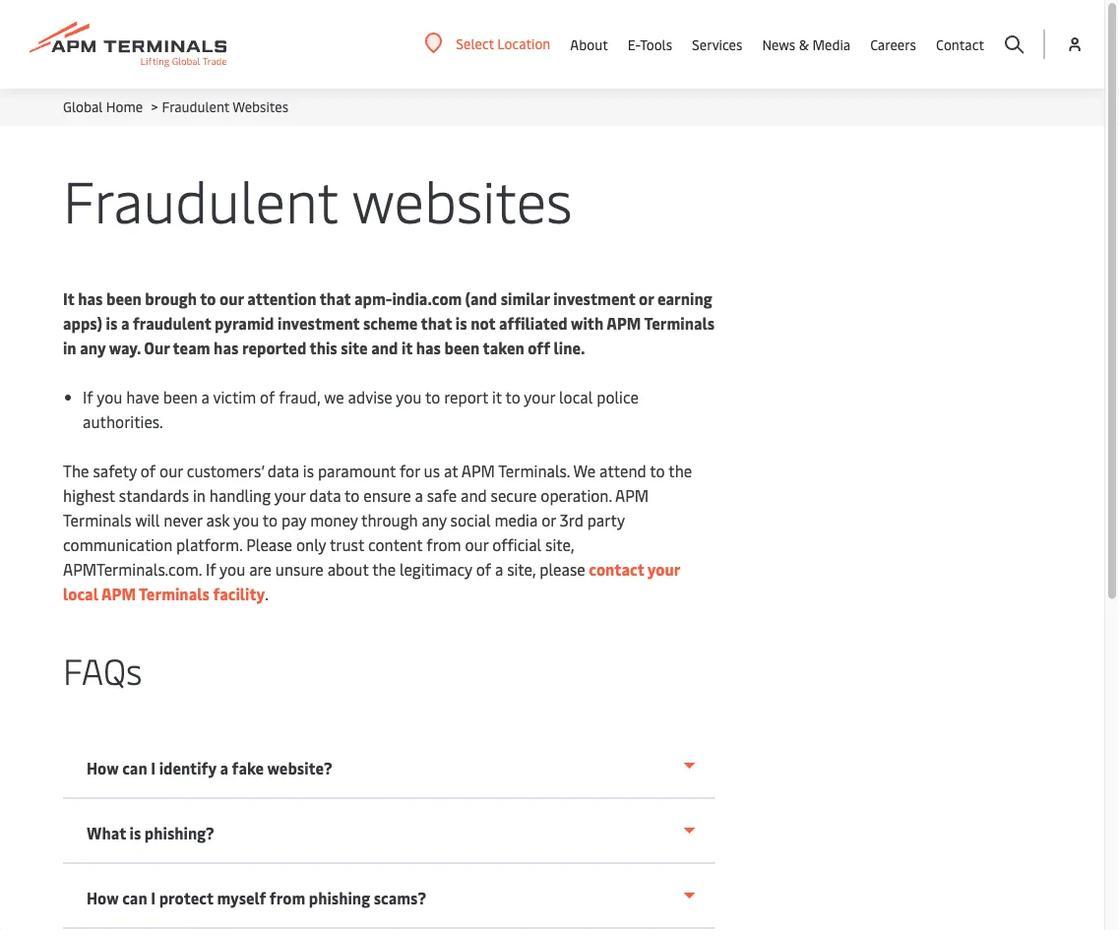 Task type: vqa. For each thing, say whether or not it's contained in the screenshot.
left permit
no



Task type: describe. For each thing, give the bounding box(es) containing it.
we
[[324, 386, 344, 408]]

about
[[328, 559, 369, 580]]

site
[[341, 337, 368, 358]]

apps)
[[63, 313, 102, 334]]

team
[[173, 337, 210, 358]]

through
[[361, 509, 418, 531]]

0 horizontal spatial has
[[78, 288, 103, 309]]

our inside it has been brough to our attention that apm-india.com (and similar investment or earning apps) is a fraudulent pyramid investment scheme that is not affiliated with apm terminals in any way. our team has reported this site and it has been taken off line.
[[220, 288, 244, 309]]

media
[[495, 509, 538, 531]]

earning
[[658, 288, 712, 309]]

contact your local apm terminals facility
[[63, 559, 680, 605]]

facility
[[213, 583, 265, 605]]

we
[[574, 460, 596, 481]]

identify
[[159, 758, 216, 779]]

in inside it has been brough to our attention that apm-india.com (and similar investment or earning apps) is a fraudulent pyramid investment scheme that is not affiliated with apm terminals in any way. our team has reported this site and it has been taken off line.
[[63, 337, 76, 358]]

e-tools button
[[628, 0, 673, 89]]

services button
[[692, 0, 743, 89]]

only
[[296, 534, 326, 555]]

websites
[[352, 160, 573, 237]]

can for identify
[[122, 758, 147, 779]]

similar
[[501, 288, 550, 309]]

with
[[571, 313, 604, 334]]

apm inside it has been brough to our attention that apm-india.com (and similar investment or earning apps) is a fraudulent pyramid investment scheme that is not affiliated with apm terminals in any way. our team has reported this site and it has been taken off line.
[[607, 313, 641, 334]]

or inside the safety of our customers' data is paramount for us at apm terminals. we attend to the highest standards in handling your data to ensure a safe and secure operation. apm terminals will never ask you to pay money through any social media or 3rd party communication platform. please only trust content from our official site, apmterminals.com. if you are unsure about the legitimacy of a site, please
[[542, 509, 556, 531]]

1 vertical spatial data
[[309, 485, 341, 506]]

to left pay
[[263, 509, 278, 531]]

please
[[246, 534, 292, 555]]

e-
[[628, 35, 640, 54]]

select
[[456, 34, 494, 53]]

a down official
[[495, 559, 503, 580]]

official
[[492, 534, 542, 555]]

contact
[[936, 35, 985, 54]]

services
[[692, 35, 743, 54]]

for
[[400, 460, 420, 481]]

platform.
[[176, 534, 243, 555]]

e-tools
[[628, 35, 673, 54]]

a inside it has been brough to our attention that apm-india.com (and similar investment or earning apps) is a fraudulent pyramid investment scheme that is not affiliated with apm terminals in any way. our team has reported this site and it has been taken off line.
[[121, 313, 129, 334]]

unsure
[[275, 559, 324, 580]]

location
[[498, 34, 551, 53]]

home
[[106, 97, 143, 116]]

your inside contact your local apm terminals facility
[[648, 559, 680, 580]]

never
[[164, 509, 202, 531]]

local inside if you have been a victim of fraud, we advise you to report it to your local police authorities.
[[559, 386, 593, 408]]

careers button
[[870, 0, 917, 89]]

a left safe at the left
[[415, 485, 423, 506]]

any inside the safety of our customers' data is paramount for us at apm terminals. we attend to the highest standards in handling your data to ensure a safe and secure operation. apm terminals will never ask you to pay money through any social media or 3rd party communication platform. please only trust content from our official site, apmterminals.com. if you are unsure about the legitimacy of a site, please
[[422, 509, 447, 531]]

police
[[597, 386, 639, 408]]

fraudulent websites
[[63, 160, 573, 237]]

taken
[[483, 337, 524, 358]]

you right advise
[[396, 386, 422, 408]]

phishing
[[309, 888, 370, 909]]

please
[[540, 559, 585, 580]]

it has been brough to our attention that apm-india.com (and similar investment or earning apps) is a fraudulent pyramid investment scheme that is not affiliated with apm terminals in any way. our team has reported this site and it has been taken off line.
[[63, 288, 715, 358]]

this
[[310, 337, 337, 358]]

news
[[762, 35, 796, 54]]

2 horizontal spatial has
[[416, 337, 441, 358]]

fake
[[232, 758, 264, 779]]

content
[[368, 534, 423, 555]]

from inside the safety of our customers' data is paramount for us at apm terminals. we attend to the highest standards in handling your data to ensure a safe and secure operation. apm terminals will never ask you to pay money through any social media or 3rd party communication platform. please only trust content from our official site, apmterminals.com. if you are unsure about the legitimacy of a site, please
[[427, 534, 461, 555]]

select location
[[456, 34, 551, 53]]

0 horizontal spatial been
[[106, 288, 142, 309]]

is right apps)
[[106, 313, 117, 334]]

off
[[528, 337, 550, 358]]

reported
[[242, 337, 306, 358]]

a inside dropdown button
[[220, 758, 228, 779]]

apm down attend
[[615, 485, 649, 506]]

to right attend
[[650, 460, 665, 481]]

brough
[[145, 288, 197, 309]]

1 horizontal spatial has
[[214, 337, 239, 358]]

1 vertical spatial of
[[476, 559, 491, 580]]

fraudulent
[[133, 313, 211, 334]]

apm-
[[354, 288, 392, 309]]

1 vertical spatial our
[[160, 460, 183, 481]]

your inside if you have been a victim of fraud, we advise you to report it to your local police authorities.
[[524, 386, 555, 408]]

secure
[[491, 485, 537, 506]]

tools
[[640, 35, 673, 54]]

about button
[[570, 0, 608, 89]]

how can i identify a fake website? button
[[63, 734, 715, 799]]

attention
[[247, 288, 316, 309]]

the safety of our customers' data is paramount for us at apm terminals. we attend to the highest standards in handling your data to ensure a safe and secure operation. apm terminals will never ask you to pay money through any social media or 3rd party communication platform. please only trust content from our official site, apmterminals.com. if you are unsure about the legitimacy of a site, please
[[63, 460, 692, 580]]

and inside it has been brough to our attention that apm-india.com (and similar investment or earning apps) is a fraudulent pyramid investment scheme that is not affiliated with apm terminals in any way. our team has reported this site and it has been taken off line.
[[371, 337, 398, 358]]

at
[[444, 460, 458, 481]]

0 vertical spatial investment
[[553, 288, 636, 309]]

0 vertical spatial of
[[141, 460, 156, 481]]

how for how can i identify a fake website?
[[87, 758, 119, 779]]

line.
[[554, 337, 585, 358]]

apm right the at
[[462, 460, 495, 481]]

1 vertical spatial investment
[[278, 313, 360, 334]]

0 horizontal spatial the
[[372, 559, 396, 580]]

it
[[63, 288, 74, 309]]

you up facility
[[220, 559, 245, 580]]

about
[[570, 35, 608, 54]]

you down 'handling'
[[233, 509, 259, 531]]

india.com (and
[[392, 288, 497, 309]]

affiliated
[[499, 313, 568, 334]]

money
[[310, 509, 358, 531]]

to left report
[[425, 386, 440, 408]]

contact your local apm terminals facility link
[[63, 559, 680, 605]]

1 vertical spatial been
[[445, 337, 480, 358]]

party
[[587, 509, 625, 531]]

if you have been a victim of fraud, we advise you to report it to your local police authorities.
[[83, 386, 639, 432]]

customers'
[[187, 460, 264, 481]]

have
[[126, 386, 159, 408]]

legitimacy
[[400, 559, 472, 580]]

the
[[63, 460, 89, 481]]

how for how can i protect myself from phishing scams?
[[87, 888, 119, 909]]

terminals.
[[498, 460, 570, 481]]



Task type: locate. For each thing, give the bounding box(es) containing it.
operation.
[[541, 485, 612, 506]]

of right legitimacy
[[476, 559, 491, 580]]

1 horizontal spatial and
[[461, 485, 487, 506]]

how up what
[[87, 758, 119, 779]]

any
[[80, 337, 106, 358], [422, 509, 447, 531]]

is left paramount
[[303, 460, 314, 481]]

0 horizontal spatial your
[[274, 485, 306, 506]]

0 horizontal spatial if
[[83, 386, 93, 408]]

local
[[559, 386, 593, 408], [63, 583, 98, 605]]

>
[[151, 97, 158, 116]]

apmterminals.com.
[[63, 559, 202, 580]]

apm down apmterminals.com.
[[101, 583, 136, 605]]

1 vertical spatial if
[[206, 559, 216, 580]]

if inside if you have been a victim of fraud, we advise you to report it to your local police authorities.
[[83, 386, 93, 408]]

1 horizontal spatial been
[[445, 337, 480, 358]]

faqs
[[63, 646, 142, 694]]

1 horizontal spatial it
[[492, 386, 502, 408]]

site, down official
[[507, 559, 536, 580]]

or
[[639, 288, 654, 309], [542, 509, 556, 531]]

a up way. our
[[121, 313, 129, 334]]

of up standards
[[141, 460, 156, 481]]

1 horizontal spatial if
[[206, 559, 216, 580]]

to right report
[[506, 386, 521, 408]]

0 vertical spatial site,
[[546, 534, 574, 555]]

been left brough
[[106, 288, 142, 309]]

i for protect
[[151, 888, 156, 909]]

can inside dropdown button
[[122, 758, 147, 779]]

has down scheme
[[416, 337, 441, 358]]

1 vertical spatial any
[[422, 509, 447, 531]]

0 horizontal spatial it
[[402, 337, 413, 358]]

1 horizontal spatial the
[[669, 460, 692, 481]]

has down pyramid
[[214, 337, 239, 358]]

0 vertical spatial data
[[268, 460, 299, 481]]

0 horizontal spatial in
[[63, 337, 76, 358]]

2 horizontal spatial our
[[465, 534, 489, 555]]

1 horizontal spatial any
[[422, 509, 447, 531]]

can
[[122, 758, 147, 779], [122, 888, 147, 909]]

0 horizontal spatial terminals
[[63, 509, 132, 531]]

1 horizontal spatial investment
[[553, 288, 636, 309]]

i inside how can i identify a fake website? dropdown button
[[151, 758, 156, 779]]

from up legitimacy
[[427, 534, 461, 555]]

been down not
[[445, 337, 480, 358]]

highest
[[63, 485, 115, 506]]

not
[[471, 313, 496, 334]]

it right report
[[492, 386, 502, 408]]

0 vertical spatial our
[[220, 288, 244, 309]]

or left 3rd
[[542, 509, 556, 531]]

been
[[106, 288, 142, 309], [445, 337, 480, 358]]

that left apm-
[[320, 288, 351, 309]]

0 horizontal spatial of
[[141, 460, 156, 481]]

apm
[[607, 313, 641, 334], [462, 460, 495, 481], [615, 485, 649, 506], [101, 583, 136, 605]]

1 can from the top
[[122, 758, 147, 779]]

in inside the safety of our customers' data is paramount for us at apm terminals. we attend to the highest standards in handling your data to ensure a safe and secure operation. apm terminals will never ask you to pay money through any social media or 3rd party communication platform. please only trust content from our official site, apmterminals.com. if you are unsure about the legitimacy of a site, please
[[193, 485, 206, 506]]

you
[[97, 386, 122, 408], [396, 386, 422, 408], [233, 509, 259, 531], [220, 559, 245, 580]]

2 can from the top
[[122, 888, 147, 909]]

0 vertical spatial it
[[402, 337, 413, 358]]

standards
[[119, 485, 189, 506]]

ensure
[[364, 485, 411, 506]]

0 vertical spatial can
[[122, 758, 147, 779]]

global home > fraudulent websites
[[63, 97, 289, 116]]

1 horizontal spatial that
[[421, 313, 452, 334]]

terminals down apmterminals.com.
[[139, 583, 210, 605]]

0 horizontal spatial or
[[542, 509, 556, 531]]

i left identify
[[151, 758, 156, 779]]

1 vertical spatial site,
[[507, 559, 536, 580]]

0 horizontal spatial local
[[63, 583, 98, 605]]

any inside it has been brough to our attention that apm-india.com (and similar investment or earning apps) is a fraudulent pyramid investment scheme that is not affiliated with apm terminals in any way. our team has reported this site and it has been taken off line.
[[80, 337, 106, 358]]

it inside it has been brough to our attention that apm-india.com (and similar investment or earning apps) is a fraudulent pyramid investment scheme that is not affiliated with apm terminals in any way. our team has reported this site and it has been taken off line.
[[402, 337, 413, 358]]

0 vertical spatial in
[[63, 337, 76, 358]]

ask
[[206, 509, 230, 531]]

1 vertical spatial it
[[492, 386, 502, 408]]

your right contact
[[648, 559, 680, 580]]

if inside the safety of our customers' data is paramount for us at apm terminals. we attend to the highest standards in handling your data to ensure a safe and secure operation. apm terminals will never ask you to pay money through any social media or 3rd party communication platform. please only trust content from our official site, apmterminals.com. if you are unsure about the legitimacy of a site, please
[[206, 559, 216, 580]]

if up authorities.
[[83, 386, 93, 408]]

1 vertical spatial i
[[151, 888, 156, 909]]

or left earning
[[639, 288, 654, 309]]

way. our
[[109, 337, 170, 358]]

contact button
[[936, 0, 985, 89]]

0 vertical spatial that
[[320, 288, 351, 309]]

pay
[[282, 509, 306, 531]]

0 horizontal spatial from
[[270, 888, 305, 909]]

what is phishing? button
[[63, 799, 715, 864]]

1 vertical spatial or
[[542, 509, 556, 531]]

website?
[[267, 758, 333, 779]]

in down apps)
[[63, 337, 76, 358]]

2 horizontal spatial your
[[648, 559, 680, 580]]

1 horizontal spatial local
[[559, 386, 593, 408]]

1 vertical spatial terminals
[[63, 509, 132, 531]]

1 horizontal spatial or
[[639, 288, 654, 309]]

or inside it has been brough to our attention that apm-india.com (and similar investment or earning apps) is a fraudulent pyramid investment scheme that is not affiliated with apm terminals in any way. our team has reported this site and it has been taken off line.
[[639, 288, 654, 309]]

1 horizontal spatial your
[[524, 386, 555, 408]]

of fraud,
[[260, 386, 320, 408]]

protect
[[159, 888, 213, 909]]

handling
[[209, 485, 271, 506]]

1 vertical spatial fraudulent
[[63, 160, 338, 237]]

0 vertical spatial i
[[151, 758, 156, 779]]

2 horizontal spatial terminals
[[644, 313, 715, 334]]

1 horizontal spatial our
[[220, 288, 244, 309]]

0 horizontal spatial that
[[320, 288, 351, 309]]

to down paramount
[[345, 485, 360, 506]]

0 vertical spatial and
[[371, 337, 398, 358]]

the down content
[[372, 559, 396, 580]]

to right brough
[[200, 288, 216, 309]]

0 horizontal spatial investment
[[278, 313, 360, 334]]

0 vertical spatial the
[[669, 460, 692, 481]]

authorities.
[[83, 411, 163, 432]]

0 vertical spatial been
[[106, 288, 142, 309]]

communication
[[63, 534, 172, 555]]

0 vertical spatial your
[[524, 386, 555, 408]]

from
[[427, 534, 461, 555], [270, 888, 305, 909]]

0 vertical spatial terminals
[[644, 313, 715, 334]]

2 vertical spatial your
[[648, 559, 680, 580]]

investment
[[553, 288, 636, 309], [278, 313, 360, 334]]

how inside dropdown button
[[87, 888, 119, 909]]

2 vertical spatial our
[[465, 534, 489, 555]]

your inside the safety of our customers' data is paramount for us at apm terminals. we attend to the highest standards in handling your data to ensure a safe and secure operation. apm terminals will never ask you to pay money through any social media or 3rd party communication platform. please only trust content from our official site, apmterminals.com. if you are unsure about the legitimacy of a site, please
[[274, 485, 306, 506]]

0 horizontal spatial data
[[268, 460, 299, 481]]

websites
[[233, 97, 289, 116]]

to
[[200, 288, 216, 309], [425, 386, 440, 408], [506, 386, 521, 408], [650, 460, 665, 481], [345, 485, 360, 506], [263, 509, 278, 531]]

can inside dropdown button
[[122, 888, 147, 909]]

0 horizontal spatial and
[[371, 337, 398, 358]]

our up standards
[[160, 460, 183, 481]]

1 horizontal spatial terminals
[[139, 583, 210, 605]]

0 vertical spatial any
[[80, 337, 106, 358]]

0 vertical spatial from
[[427, 534, 461, 555]]

can for protect
[[122, 888, 147, 909]]

data up money at the left
[[309, 485, 341, 506]]

terminals down earning
[[644, 313, 715, 334]]

0 horizontal spatial site,
[[507, 559, 536, 580]]

local down apmterminals.com.
[[63, 583, 98, 605]]

i for identify
[[151, 758, 156, 779]]

how down what
[[87, 888, 119, 909]]

if down platform.
[[206, 559, 216, 580]]

is inside the safety of our customers' data is paramount for us at apm terminals. we attend to the highest standards in handling your data to ensure a safe and secure operation. apm terminals will never ask you to pay money through any social media or 3rd party communication platform. please only trust content from our official site, apmterminals.com. if you are unsure about the legitimacy of a site, please
[[303, 460, 314, 481]]

will
[[135, 509, 160, 531]]

are
[[249, 559, 272, 580]]

1 vertical spatial in
[[193, 485, 206, 506]]

2 i from the top
[[151, 888, 156, 909]]

has right it at the top of the page
[[78, 288, 103, 309]]

local left police
[[559, 386, 593, 408]]

the
[[669, 460, 692, 481], [372, 559, 396, 580]]

any down apps)
[[80, 337, 106, 358]]

and up social
[[461, 485, 487, 506]]

from inside how can i protect myself from phishing scams? dropdown button
[[270, 888, 305, 909]]

contact
[[589, 559, 644, 580]]

is inside dropdown button
[[130, 823, 141, 844]]

from right myself
[[270, 888, 305, 909]]

that down india.com (and
[[421, 313, 452, 334]]

the right attend
[[669, 460, 692, 481]]

0 vertical spatial how
[[87, 758, 119, 779]]

apm inside contact your local apm terminals facility
[[101, 583, 136, 605]]

news & media
[[762, 35, 851, 54]]

myself
[[217, 888, 266, 909]]

1 how from the top
[[87, 758, 119, 779]]

terminals
[[644, 313, 715, 334], [63, 509, 132, 531], [139, 583, 210, 605]]

terminals inside it has been brough to our attention that apm-india.com (and similar investment or earning apps) is a fraudulent pyramid investment scheme that is not affiliated with apm terminals in any way. our team has reported this site and it has been taken off line.
[[644, 313, 715, 334]]

1 horizontal spatial from
[[427, 534, 461, 555]]

safety
[[93, 460, 137, 481]]

and inside the safety of our customers' data is paramount for us at apm terminals. we attend to the highest standards in handling your data to ensure a safe and secure operation. apm terminals will never ask you to pay money through any social media or 3rd party communication platform. please only trust content from our official site, apmterminals.com. if you are unsure about the legitimacy of a site, please
[[461, 485, 487, 506]]

i inside how can i protect myself from phishing scams? dropdown button
[[151, 888, 156, 909]]

it inside if you have been a victim of fraud, we advise you to report it to your local police authorities.
[[492, 386, 502, 408]]

and down scheme
[[371, 337, 398, 358]]

can left identify
[[122, 758, 147, 779]]

your up pay
[[274, 485, 306, 506]]

1 i from the top
[[151, 758, 156, 779]]

scams?
[[374, 888, 426, 909]]

terminals down highest
[[63, 509, 132, 531]]

been a
[[163, 386, 210, 408]]

our down social
[[465, 534, 489, 555]]

1 vertical spatial from
[[270, 888, 305, 909]]

to inside it has been brough to our attention that apm-india.com (and similar investment or earning apps) is a fraudulent pyramid investment scheme that is not affiliated with apm terminals in any way. our team has reported this site and it has been taken off line.
[[200, 288, 216, 309]]

our up pyramid
[[220, 288, 244, 309]]

your down off
[[524, 386, 555, 408]]

is left not
[[456, 313, 467, 334]]

fraudulent down the global home > fraudulent websites
[[63, 160, 338, 237]]

terminals inside the safety of our customers' data is paramount for us at apm terminals. we attend to the highest standards in handling your data to ensure a safe and secure operation. apm terminals will never ask you to pay money through any social media or 3rd party communication platform. please only trust content from our official site, apmterminals.com. if you are unsure about the legitimacy of a site, please
[[63, 509, 132, 531]]

0 horizontal spatial any
[[80, 337, 106, 358]]

social
[[451, 509, 491, 531]]

it down scheme
[[402, 337, 413, 358]]

1 vertical spatial local
[[63, 583, 98, 605]]

of
[[141, 460, 156, 481], [476, 559, 491, 580]]

site,
[[546, 534, 574, 555], [507, 559, 536, 580]]

i
[[151, 758, 156, 779], [151, 888, 156, 909]]

investment up with
[[553, 288, 636, 309]]

1 vertical spatial that
[[421, 313, 452, 334]]

how can i identify a fake website?
[[87, 758, 333, 779]]

i left protect
[[151, 888, 156, 909]]

0 vertical spatial or
[[639, 288, 654, 309]]

careers
[[870, 35, 917, 54]]

in
[[63, 337, 76, 358], [193, 485, 206, 506]]

advise
[[348, 386, 393, 408]]

site, up please
[[546, 534, 574, 555]]

select location button
[[425, 32, 551, 54]]

global
[[63, 97, 103, 116]]

1 vertical spatial and
[[461, 485, 487, 506]]

3rd
[[560, 509, 584, 531]]

0 vertical spatial if
[[83, 386, 93, 408]]

1 vertical spatial your
[[274, 485, 306, 506]]

0 vertical spatial fraudulent
[[162, 97, 230, 116]]

1 vertical spatial the
[[372, 559, 396, 580]]

any down safe at the left
[[422, 509, 447, 531]]

what
[[87, 823, 126, 844]]

local inside contact your local apm terminals facility
[[63, 583, 98, 605]]

apm right with
[[607, 313, 641, 334]]

1 horizontal spatial data
[[309, 485, 341, 506]]

paramount
[[318, 460, 396, 481]]

2 how from the top
[[87, 888, 119, 909]]

0 horizontal spatial our
[[160, 460, 183, 481]]

you up authorities.
[[97, 386, 122, 408]]

0 vertical spatial local
[[559, 386, 593, 408]]

can left protect
[[122, 888, 147, 909]]

1 horizontal spatial of
[[476, 559, 491, 580]]

report
[[444, 386, 488, 408]]

1 horizontal spatial in
[[193, 485, 206, 506]]

safe
[[427, 485, 457, 506]]

attend
[[600, 460, 647, 481]]

how
[[87, 758, 119, 779], [87, 888, 119, 909]]

data up 'handling'
[[268, 460, 299, 481]]

1 horizontal spatial site,
[[546, 534, 574, 555]]

global home link
[[63, 97, 143, 116]]

fraudulent right >
[[162, 97, 230, 116]]

victim
[[213, 386, 256, 408]]

1 vertical spatial how
[[87, 888, 119, 909]]

in up never
[[193, 485, 206, 506]]

media
[[813, 35, 851, 54]]

a left fake
[[220, 758, 228, 779]]

terminals inside contact your local apm terminals facility
[[139, 583, 210, 605]]

2 vertical spatial terminals
[[139, 583, 210, 605]]

it
[[402, 337, 413, 358], [492, 386, 502, 408]]

1 vertical spatial can
[[122, 888, 147, 909]]

investment up this
[[278, 313, 360, 334]]

.
[[265, 583, 269, 605]]

pyramid
[[215, 313, 274, 334]]

how inside dropdown button
[[87, 758, 119, 779]]

is right what
[[130, 823, 141, 844]]



